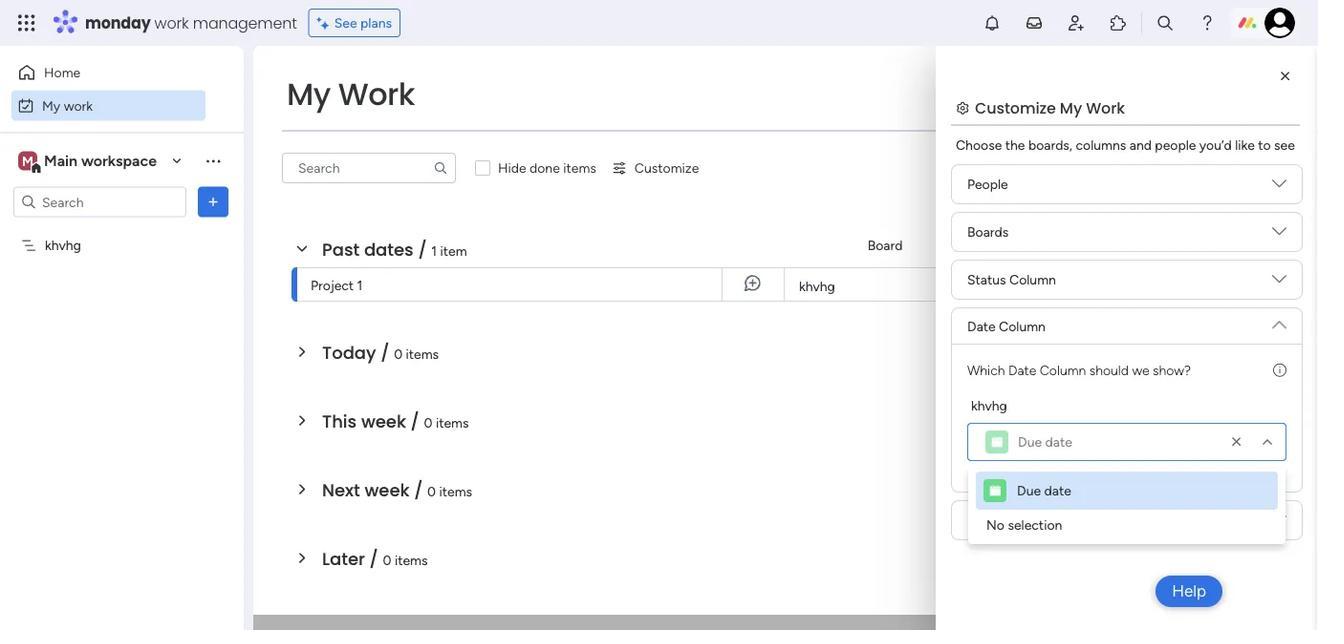 Task type: locate. For each thing, give the bounding box(es) containing it.
hide done items
[[498, 160, 596, 176]]

date up selection
[[1044, 483, 1071, 499]]

week
[[361, 410, 406, 434], [365, 478, 410, 503]]

0 horizontal spatial my
[[42, 97, 60, 114]]

1 horizontal spatial work
[[1086, 97, 1125, 119]]

monday work management
[[85, 12, 297, 33]]

2 horizontal spatial khvhg
[[971, 398, 1007, 414]]

select product image
[[17, 13, 36, 32]]

0 vertical spatial date
[[1045, 434, 1072, 451]]

show?
[[1153, 362, 1191, 379]]

0 up next week / 0 items
[[424, 415, 433, 431]]

should
[[1089, 362, 1129, 379]]

0 vertical spatial this
[[1023, 279, 1045, 294]]

5 dapulse dropdown down arrow image from the top
[[1272, 513, 1287, 535]]

due date down which date column should we show?
[[1018, 434, 1072, 451]]

/ up next week / 0 items
[[411, 410, 419, 434]]

column for date column
[[999, 318, 1046, 335]]

board
[[868, 238, 903, 254]]

/ for this week /
[[411, 410, 419, 434]]

project
[[311, 277, 354, 293]]

customize for customize
[[635, 160, 699, 176]]

2 vertical spatial khvhg
[[971, 398, 1007, 414]]

column for priority column
[[1013, 513, 1060, 529]]

my work
[[287, 73, 415, 116]]

priority
[[967, 513, 1010, 529]]

/ left item
[[418, 238, 427, 262]]

khvhg
[[45, 238, 81, 254], [799, 279, 835, 295], [971, 398, 1007, 414]]

1 vertical spatial khvhg
[[799, 279, 835, 295]]

items down this week / 0 items
[[439, 484, 472, 500]]

1 horizontal spatial khvhg
[[799, 279, 835, 295]]

work right monday
[[154, 12, 189, 33]]

date down which date column should we show?
[[1045, 434, 1072, 451]]

khvhg inside group
[[971, 398, 1007, 414]]

boards,
[[1028, 137, 1073, 153]]

column right no at the bottom of the page
[[1013, 513, 1060, 529]]

date
[[1045, 434, 1072, 451], [1044, 483, 1071, 499]]

1 horizontal spatial my
[[287, 73, 331, 116]]

0 vertical spatial people
[[967, 176, 1008, 193]]

work down 'home'
[[64, 97, 93, 114]]

month
[[1048, 279, 1085, 294]]

customize
[[975, 97, 1056, 119], [635, 160, 699, 176]]

0 vertical spatial due
[[1018, 434, 1042, 451]]

0 horizontal spatial khvhg
[[45, 238, 81, 254]]

0 vertical spatial date
[[967, 318, 996, 335]]

my work button
[[11, 90, 206, 121]]

items inside the today / 0 items
[[406, 346, 439, 362]]

week down the today / 0 items
[[361, 410, 406, 434]]

0 vertical spatial due date
[[1018, 434, 1072, 451]]

today / 0 items
[[322, 341, 439, 365]]

people
[[967, 176, 1008, 193], [1194, 238, 1235, 254]]

Filter dashboard by text search field
[[282, 153, 456, 184]]

option
[[0, 228, 244, 232]]

gary orlando image
[[1265, 8, 1295, 38]]

this up the next
[[322, 410, 357, 434]]

later / 0 items
[[322, 547, 428, 572]]

3 dapulse dropdown down arrow image from the top
[[1272, 272, 1287, 294]]

4 dapulse dropdown down arrow image from the top
[[1272, 311, 1287, 332]]

next week / 0 items
[[322, 478, 472, 503]]

customize button
[[604, 153, 707, 184]]

work
[[154, 12, 189, 33], [64, 97, 93, 114]]

items
[[563, 160, 596, 176], [406, 346, 439, 362], [436, 415, 469, 431], [439, 484, 472, 500], [395, 552, 428, 569]]

1 vertical spatial 1
[[357, 277, 363, 293]]

/ down this week / 0 items
[[414, 478, 423, 503]]

work
[[338, 73, 415, 116], [1086, 97, 1125, 119]]

0 right later
[[383, 552, 391, 569]]

/ for past dates /
[[418, 238, 427, 262]]

1 right project
[[357, 277, 363, 293]]

main content
[[253, 46, 1318, 631]]

my
[[287, 73, 331, 116], [1060, 97, 1082, 119], [42, 97, 60, 114]]

items up next week / 0 items
[[436, 415, 469, 431]]

inbox image
[[1025, 13, 1044, 32]]

0 horizontal spatial this
[[322, 410, 357, 434]]

later
[[322, 547, 365, 572]]

0 inside next week / 0 items
[[427, 484, 436, 500]]

items inside next week / 0 items
[[439, 484, 472, 500]]

0 horizontal spatial work
[[64, 97, 93, 114]]

/ right later
[[370, 547, 378, 572]]

0 down this week / 0 items
[[427, 484, 436, 500]]

due date up selection
[[1017, 483, 1071, 499]]

items right done
[[563, 160, 596, 176]]

this left month
[[1023, 279, 1045, 294]]

2 dapulse dropdown down arrow image from the top
[[1272, 225, 1287, 246]]

next
[[322, 478, 360, 503]]

work for my
[[64, 97, 93, 114]]

see
[[1274, 137, 1295, 153]]

0 vertical spatial work
[[154, 12, 189, 33]]

home
[[44, 65, 80, 81]]

see
[[334, 15, 357, 31]]

this week / 0 items
[[322, 410, 469, 434]]

this for week
[[322, 410, 357, 434]]

1 horizontal spatial this
[[1023, 279, 1045, 294]]

2 horizontal spatial my
[[1060, 97, 1082, 119]]

my up boards,
[[1060, 97, 1082, 119]]

column right status
[[1009, 272, 1056, 288]]

1 vertical spatial date
[[1008, 362, 1036, 379]]

work down plans
[[338, 73, 415, 116]]

due
[[1018, 434, 1042, 451], [1017, 483, 1041, 499]]

work inside button
[[64, 97, 93, 114]]

workspace
[[81, 152, 157, 170]]

0 vertical spatial 1
[[431, 243, 437, 259]]

column down status column
[[999, 318, 1046, 335]]

1 vertical spatial customize
[[635, 160, 699, 176]]

date right which
[[1008, 362, 1036, 379]]

khvhg link
[[796, 269, 973, 303]]

and
[[1130, 137, 1152, 153]]

khvhg group
[[967, 396, 1287, 462]]

my down 'home'
[[42, 97, 60, 114]]

0 horizontal spatial customize
[[635, 160, 699, 176]]

hide
[[498, 160, 526, 176]]

customize for customize my work
[[975, 97, 1056, 119]]

/
[[418, 238, 427, 262], [381, 341, 389, 365], [411, 410, 419, 434], [414, 478, 423, 503], [370, 547, 378, 572]]

1 horizontal spatial 1
[[431, 243, 437, 259]]

week for this
[[361, 410, 406, 434]]

0 vertical spatial week
[[361, 410, 406, 434]]

1 vertical spatial due
[[1017, 483, 1041, 499]]

choose the boards, columns and people you'd like to see
[[956, 137, 1295, 153]]

items right later
[[395, 552, 428, 569]]

no
[[986, 518, 1005, 534]]

1 vertical spatial week
[[365, 478, 410, 503]]

1 inside past dates / 1 item
[[431, 243, 437, 259]]

project 1
[[311, 277, 363, 293]]

week right the next
[[365, 478, 410, 503]]

my inside my work button
[[42, 97, 60, 114]]

customize my work
[[975, 97, 1125, 119]]

my for my work
[[287, 73, 331, 116]]

items up this week / 0 items
[[406, 346, 439, 362]]

help button
[[1156, 576, 1223, 608]]

dapulse dropdown down arrow image
[[1272, 177, 1287, 198], [1272, 225, 1287, 246], [1272, 272, 1287, 294], [1272, 311, 1287, 332], [1272, 513, 1287, 535]]

0 vertical spatial khvhg
[[45, 238, 81, 254]]

dapulse dropdown down arrow image for date
[[1272, 311, 1287, 332]]

None search field
[[282, 153, 456, 184]]

1
[[431, 243, 437, 259], [357, 277, 363, 293]]

see plans
[[334, 15, 392, 31]]

work for monday
[[154, 12, 189, 33]]

column
[[1009, 272, 1056, 288], [999, 318, 1046, 335], [1040, 362, 1086, 379], [1013, 513, 1060, 529]]

1 vertical spatial this
[[322, 410, 357, 434]]

this month
[[1023, 279, 1085, 294]]

date
[[967, 318, 996, 335], [1008, 362, 1036, 379]]

0 right today on the bottom
[[394, 346, 403, 362]]

1 left item
[[431, 243, 437, 259]]

help
[[1172, 582, 1206, 602]]

past
[[322, 238, 360, 262]]

0 vertical spatial customize
[[975, 97, 1056, 119]]

today
[[322, 341, 376, 365]]

my down see plans button
[[287, 73, 331, 116]]

0 inside the today / 0 items
[[394, 346, 403, 362]]

1 horizontal spatial work
[[154, 12, 189, 33]]

1 vertical spatial work
[[64, 97, 93, 114]]

management
[[193, 12, 297, 33]]

this
[[1023, 279, 1045, 294], [322, 410, 357, 434]]

/ right today on the bottom
[[381, 341, 389, 365]]

selection
[[1008, 518, 1062, 534]]

1 horizontal spatial customize
[[975, 97, 1056, 119]]

to
[[1258, 137, 1271, 153]]

1 horizontal spatial people
[[1194, 238, 1235, 254]]

main content containing past dates /
[[253, 46, 1318, 631]]

0
[[394, 346, 403, 362], [424, 415, 433, 431], [427, 484, 436, 500], [383, 552, 391, 569]]

due date
[[1018, 434, 1072, 451], [1017, 483, 1071, 499]]

date up which
[[967, 318, 996, 335]]

customize inside button
[[635, 160, 699, 176]]

due date inside khvhg group
[[1018, 434, 1072, 451]]

work up columns at the top of the page
[[1086, 97, 1125, 119]]

boards
[[967, 224, 1009, 240]]

home button
[[11, 57, 206, 88]]



Task type: describe. For each thing, give the bounding box(es) containing it.
invite members image
[[1067, 13, 1086, 32]]

v2 overdue deadline image
[[1279, 276, 1294, 294]]

notifications image
[[983, 13, 1002, 32]]

people
[[1155, 137, 1196, 153]]

options image
[[204, 193, 223, 212]]

group
[[1053, 238, 1090, 254]]

help image
[[1198, 13, 1217, 32]]

items inside this week / 0 items
[[436, 415, 469, 431]]

1 dapulse dropdown down arrow image from the top
[[1272, 177, 1287, 198]]

1 horizontal spatial date
[[1008, 362, 1036, 379]]

0 horizontal spatial date
[[967, 318, 996, 335]]

1 vertical spatial date
[[1044, 483, 1071, 499]]

khvhg for khvhg link
[[799, 279, 835, 295]]

workspace selection element
[[18, 150, 160, 174]]

khvhg heading
[[971, 396, 1007, 416]]

monday
[[85, 12, 151, 33]]

/ for next week /
[[414, 478, 423, 503]]

Search in workspace field
[[40, 191, 160, 213]]

search everything image
[[1156, 13, 1175, 32]]

date column
[[967, 318, 1046, 335]]

the
[[1005, 137, 1025, 153]]

my for my work
[[42, 97, 60, 114]]

v2 info image
[[1273, 360, 1287, 380]]

no selection
[[986, 518, 1062, 534]]

workspace image
[[18, 151, 37, 172]]

0 horizontal spatial work
[[338, 73, 415, 116]]

date inside khvhg group
[[1045, 434, 1072, 451]]

main
[[44, 152, 77, 170]]

dapulse dropdown down arrow image for priority
[[1272, 513, 1287, 535]]

0 horizontal spatial people
[[967, 176, 1008, 193]]

dates
[[364, 238, 414, 262]]

main workspace
[[44, 152, 157, 170]]

plans
[[360, 15, 392, 31]]

0 inside this week / 0 items
[[424, 415, 433, 431]]

khvhg for khvhg group
[[971, 398, 1007, 414]]

like
[[1235, 137, 1255, 153]]

choose
[[956, 137, 1002, 153]]

0 inside the later / 0 items
[[383, 552, 391, 569]]

column left should
[[1040, 362, 1086, 379]]

dapulse dropdown down arrow image for status
[[1272, 272, 1287, 294]]

my work
[[42, 97, 93, 114]]

workspace options image
[[204, 151, 223, 170]]

past dates / 1 item
[[322, 238, 467, 262]]

status
[[967, 272, 1006, 288]]

item
[[440, 243, 467, 259]]

1 vertical spatial people
[[1194, 238, 1235, 254]]

column for status column
[[1009, 272, 1056, 288]]

items inside the later / 0 items
[[395, 552, 428, 569]]

we
[[1132, 362, 1150, 379]]

due inside khvhg group
[[1018, 434, 1042, 451]]

0 horizontal spatial 1
[[357, 277, 363, 293]]

priority column
[[967, 513, 1060, 529]]

see plans button
[[308, 9, 401, 37]]

status column
[[967, 272, 1056, 288]]

apps image
[[1109, 13, 1128, 32]]

which
[[967, 362, 1005, 379]]

m
[[22, 153, 33, 169]]

khvhg inside list box
[[45, 238, 81, 254]]

khvhg list box
[[0, 226, 244, 520]]

columns
[[1076, 137, 1126, 153]]

you'd
[[1199, 137, 1232, 153]]

week for next
[[365, 478, 410, 503]]

which date column should we show?
[[967, 362, 1191, 379]]

search image
[[433, 161, 448, 176]]

1 vertical spatial due date
[[1017, 483, 1071, 499]]

done
[[530, 160, 560, 176]]

this for month
[[1023, 279, 1045, 294]]

work inside main content
[[1086, 97, 1125, 119]]



Task type: vqa. For each thing, say whether or not it's contained in the screenshot.
Owner group
no



